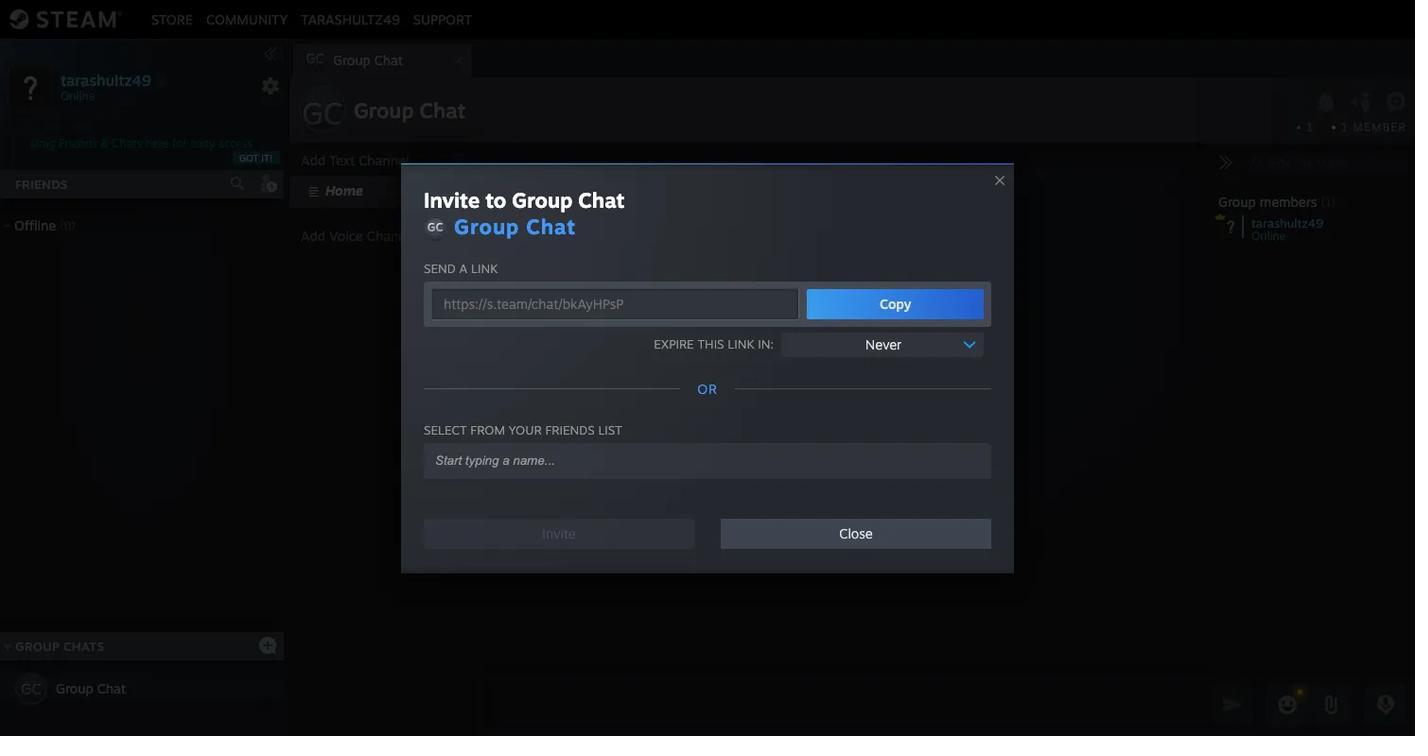 Task type: locate. For each thing, give the bounding box(es) containing it.
chat
[[374, 52, 403, 68], [420, 97, 466, 123], [578, 187, 625, 212], [526, 213, 576, 239], [97, 681, 126, 697]]

link right a
[[471, 261, 498, 276]]

close button
[[721, 519, 991, 549]]

0 horizontal spatial tarashultz49
[[61, 70, 151, 89]]

channel right text
[[359, 152, 409, 168]]

friends left &
[[59, 136, 97, 150]]

tarashultz49 up &
[[61, 70, 151, 89]]

1 vertical spatial channel
[[367, 228, 417, 244]]

1 vertical spatial friends
[[15, 177, 68, 192]]

chats right the collapse chats list image in the bottom of the page
[[63, 640, 104, 655]]

0 vertical spatial link
[[471, 261, 498, 276]]

add for add voice channel
[[301, 228, 326, 244]]

2 1 from the left
[[1342, 120, 1349, 134]]

tarashultz49
[[301, 11, 400, 27], [61, 70, 151, 89], [1252, 216, 1324, 231]]

add a friend image
[[257, 173, 278, 194]]

1 for 1
[[1307, 120, 1313, 134]]

online
[[1252, 229, 1286, 243]]

home
[[325, 183, 363, 199]]

1 vertical spatial link
[[728, 337, 754, 352]]

&
[[100, 136, 109, 150]]

channel right voice
[[367, 228, 417, 244]]

close
[[839, 526, 873, 542]]

gc down tarashultz49 link
[[306, 50, 324, 66]]

gc
[[306, 50, 324, 66], [302, 95, 343, 132], [427, 220, 443, 234], [21, 680, 42, 699]]

select
[[424, 422, 467, 438]]

1 vertical spatial add
[[301, 228, 326, 244]]

chats right &
[[112, 136, 142, 150]]

group inside 'gc group chat'
[[333, 52, 371, 68]]

manage group chat settings image
[[1386, 92, 1410, 116]]

friends down drag
[[15, 177, 68, 192]]

friends
[[59, 136, 97, 150], [15, 177, 68, 192], [545, 422, 595, 438]]

friends left list
[[545, 422, 595, 438]]

0 vertical spatial channel
[[359, 152, 409, 168]]

1 member
[[1342, 120, 1407, 134]]

1 add from the top
[[301, 152, 326, 168]]

1 horizontal spatial 1
[[1342, 120, 1349, 134]]

gc down the collapse chats list image in the bottom of the page
[[21, 680, 42, 699]]

group chats
[[15, 640, 104, 655]]

channel for add text channel
[[359, 152, 409, 168]]

1 1 from the left
[[1307, 120, 1313, 134]]

1 horizontal spatial chats
[[112, 136, 142, 150]]

tarashultz49 up 'gc group chat'
[[301, 11, 400, 27]]

1 horizontal spatial link
[[728, 337, 754, 352]]

channel
[[359, 152, 409, 168], [367, 228, 417, 244]]

november
[[694, 167, 740, 178]]

tarashultz49 down members
[[1252, 216, 1324, 231]]

0 vertical spatial add
[[301, 152, 326, 168]]

1 horizontal spatial tarashultz49
[[301, 11, 400, 27]]

None text field
[[431, 288, 800, 320], [484, 682, 1207, 729], [431, 288, 800, 320], [484, 682, 1207, 729]]

community link
[[200, 11, 294, 27]]

2023
[[759, 167, 783, 178]]

drag friends & chats here for easy access
[[31, 136, 253, 150]]

or
[[697, 381, 718, 397]]

this
[[698, 337, 724, 352]]

1 up filter by name text field
[[1307, 120, 1313, 134]]

group chat up unpin channel list icon
[[354, 97, 466, 123]]

add for add text channel
[[301, 152, 326, 168]]

close this tab image
[[449, 55, 468, 66]]

add left voice
[[301, 228, 326, 244]]

group chat
[[354, 97, 466, 123], [454, 213, 576, 239], [56, 681, 126, 697]]

your
[[509, 422, 542, 438]]

group members
[[1218, 194, 1317, 210]]

2 add from the top
[[301, 228, 326, 244]]

voice
[[329, 228, 363, 244]]

2 horizontal spatial tarashultz49
[[1252, 216, 1324, 231]]

link
[[471, 261, 498, 276], [728, 337, 754, 352]]

add
[[301, 152, 326, 168], [301, 228, 326, 244]]

a
[[459, 261, 468, 276]]

1
[[1307, 120, 1313, 134], [1342, 120, 1349, 134]]

1 left member
[[1342, 120, 1349, 134]]

to
[[485, 187, 506, 212]]

gc up text
[[302, 95, 343, 132]]

link left in:
[[728, 337, 754, 352]]

collapse chats list image
[[0, 643, 22, 651]]

0 vertical spatial friends
[[59, 136, 97, 150]]

search my friends list image
[[229, 175, 246, 192]]

2 vertical spatial tarashultz49
[[1252, 216, 1324, 231]]

group chat down group chats
[[56, 681, 126, 697]]

manage notification settings image
[[1314, 92, 1338, 113]]

gc group chat
[[306, 50, 403, 68]]

chats
[[112, 136, 142, 150], [63, 640, 104, 655]]

add left text
[[301, 152, 326, 168]]

list
[[598, 422, 622, 438]]

1 vertical spatial chats
[[63, 640, 104, 655]]

0 vertical spatial chats
[[112, 136, 142, 150]]

0 horizontal spatial 1
[[1307, 120, 1313, 134]]

Start typing a name... text field
[[433, 453, 967, 469]]

0 horizontal spatial link
[[471, 261, 498, 276]]

submit image
[[1220, 693, 1245, 718]]

group
[[333, 52, 371, 68], [354, 97, 414, 123], [512, 187, 573, 212], [1218, 194, 1256, 210], [454, 213, 520, 239], [15, 640, 60, 655], [56, 681, 93, 697]]

group chat down invite to group chat
[[454, 213, 576, 239]]

easy
[[190, 136, 215, 150]]

add text channel
[[301, 152, 409, 168]]



Task type: describe. For each thing, give the bounding box(es) containing it.
send
[[424, 261, 456, 276]]

gc inside 'gc group chat'
[[306, 50, 324, 66]]

members
[[1260, 194, 1317, 210]]

select from your friends list
[[424, 422, 622, 438]]

17,
[[743, 167, 756, 178]]

copy button
[[807, 289, 984, 319]]

unpin channel list image
[[447, 148, 471, 172]]

2 vertical spatial group chat
[[56, 681, 126, 697]]

in:
[[758, 337, 774, 352]]

Filter by Name text field
[[1245, 151, 1408, 176]]

store link
[[145, 11, 200, 27]]

collapse member list image
[[1218, 155, 1234, 170]]

tarashultz49 link
[[294, 11, 407, 27]]

send special image
[[1320, 694, 1342, 717]]

support
[[413, 11, 472, 27]]

1 for 1 member
[[1342, 120, 1349, 134]]

invite
[[424, 187, 480, 212]]

store
[[151, 11, 193, 27]]

access
[[218, 136, 253, 150]]

for
[[172, 136, 187, 150]]

tarashultz49 online
[[1252, 216, 1324, 243]]

invite a friend to this group chat image
[[1350, 90, 1374, 114]]

link for this
[[728, 337, 754, 352]]

0 vertical spatial group chat
[[354, 97, 466, 123]]

here
[[145, 136, 169, 150]]

offline
[[14, 218, 56, 234]]

1 vertical spatial group chat
[[454, 213, 576, 239]]

never
[[865, 336, 902, 352]]

0 horizontal spatial chats
[[63, 640, 104, 655]]

support link
[[407, 11, 479, 27]]

gc down invite
[[427, 220, 443, 234]]

invite to group chat
[[424, 187, 625, 212]]

channel for add voice channel
[[367, 228, 417, 244]]

add voice channel
[[301, 228, 417, 244]]

create a group chat image
[[258, 636, 277, 655]]

send a link
[[424, 261, 498, 276]]

expire
[[654, 337, 694, 352]]

manage friends list settings image
[[261, 77, 280, 96]]

from
[[471, 422, 505, 438]]

friday, november 17, 2023
[[663, 167, 783, 178]]

link for a
[[471, 261, 498, 276]]

friday,
[[663, 167, 692, 178]]

member
[[1353, 120, 1407, 134]]

1 vertical spatial tarashultz49
[[61, 70, 151, 89]]

chat inside 'gc group chat'
[[374, 52, 403, 68]]

community
[[206, 11, 288, 27]]

drag
[[31, 136, 56, 150]]

expire this link in:
[[654, 337, 774, 352]]

copy
[[880, 296, 911, 312]]

2 vertical spatial friends
[[545, 422, 595, 438]]

0 vertical spatial tarashultz49
[[301, 11, 400, 27]]

text
[[329, 152, 355, 168]]



Task type: vqa. For each thing, say whether or not it's contained in the screenshot.
"my" associated with Edit
no



